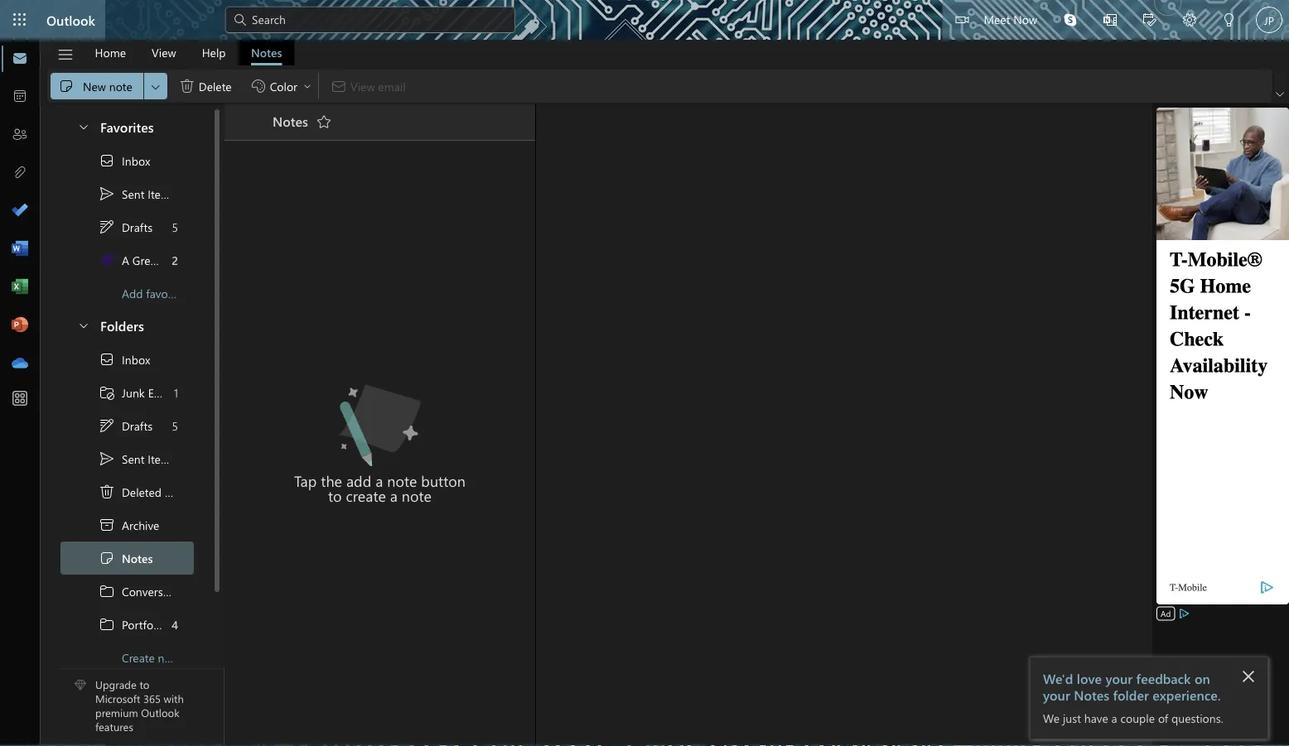 Task type: locate. For each thing, give the bounding box(es) containing it.
sent up  'tree item'
[[122, 451, 145, 467]]

 inbox
[[99, 153, 150, 169], [99, 351, 150, 368]]


[[179, 78, 195, 94], [99, 484, 115, 501]]

 button inside favorites tree item
[[69, 111, 97, 142]]

1  button from the top
[[69, 111, 97, 142]]

 button
[[1051, 0, 1091, 40]]


[[250, 78, 267, 94]]

 left new
[[58, 78, 75, 94]]

1  tree item from the top
[[61, 144, 194, 177]]

your right love
[[1106, 670, 1133, 688]]

1 vertical spatial  drafts
[[99, 418, 153, 434]]

1 vertical spatial 
[[99, 451, 115, 467]]

we
[[1043, 711, 1060, 726]]

2  button from the top
[[69, 310, 97, 341]]

1 vertical spatial folder
[[1114, 686, 1149, 704]]

2  drafts from the top
[[99, 418, 153, 434]]

favorites tree item
[[61, 111, 194, 144]]

 tree item
[[61, 575, 194, 608], [61, 608, 194, 642]]

outlook
[[46, 11, 95, 29], [141, 706, 180, 720]]

drafts inside tree
[[122, 418, 153, 434]]

 drafts up  tree item
[[99, 219, 153, 235]]

0 vertical spatial inbox
[[122, 153, 150, 168]]

1 vertical spatial 
[[99, 617, 115, 633]]

 for  portfolio 4
[[99, 617, 115, 633]]

1  from the top
[[99, 153, 115, 169]]

folders
[[100, 316, 144, 334]]

2  from the top
[[99, 451, 115, 467]]

1 vertical spatial  inbox
[[99, 351, 150, 368]]

sent
[[122, 186, 145, 202], [122, 451, 145, 467]]

drafts down ' junk email 1'
[[122, 418, 153, 434]]

upgrade
[[95, 678, 137, 692]]

2 drafts from the top
[[122, 418, 153, 434]]

1 vertical spatial  button
[[69, 310, 97, 341]]

outlook right the premium
[[141, 706, 180, 720]]

home button
[[82, 40, 138, 65]]

1  from the top
[[99, 186, 115, 202]]

tree containing 
[[61, 343, 212, 675]]

drafts up  tree item
[[122, 219, 153, 235]]

powerpoint image
[[12, 317, 28, 334]]

new
[[83, 78, 106, 93]]

 button for favorites
[[69, 111, 97, 142]]

 tree item
[[61, 211, 194, 244], [61, 409, 194, 443]]

 tree item
[[61, 244, 194, 277]]

1 horizontal spatial your
[[1106, 670, 1133, 688]]

1 vertical spatial to
[[140, 678, 149, 692]]


[[99, 186, 115, 202], [99, 451, 115, 467]]

 right color
[[302, 81, 312, 91]]

1 vertical spatial 
[[99, 418, 115, 434]]


[[1144, 13, 1157, 27]]

1 vertical spatial items
[[148, 451, 176, 467]]

set your advertising preferences image
[[1178, 608, 1191, 621]]

 sent items
[[99, 186, 176, 202], [99, 451, 176, 467]]

0 vertical spatial 
[[99, 186, 115, 202]]

 deleted items
[[99, 484, 193, 501]]


[[99, 153, 115, 169], [99, 351, 115, 368]]

0 horizontal spatial outlook
[[46, 11, 95, 29]]

5
[[172, 219, 178, 235], [172, 418, 178, 434]]

0 vertical spatial  tree item
[[61, 211, 194, 244]]

1 horizontal spatial a
[[390, 486, 398, 506]]

2 5 from the top
[[172, 418, 178, 434]]

2  sent items from the top
[[99, 451, 176, 467]]

0 vertical spatial  button
[[69, 111, 97, 142]]

0 vertical spatial sent
[[122, 186, 145, 202]]

tap the add a note button to create a note application
[[0, 0, 1290, 747]]

1  tree item from the top
[[61, 575, 194, 608]]

1 inbox from the top
[[122, 153, 150, 168]]

1  drafts from the top
[[99, 219, 153, 235]]

view
[[152, 45, 176, 60]]

items up  deleted items
[[148, 451, 176, 467]]

notes heading
[[251, 104, 337, 140]]

a right create
[[390, 486, 398, 506]]

2 inbox from the top
[[122, 352, 150, 367]]

 tree item down  notes
[[61, 575, 194, 608]]

0 vertical spatial  tree item
[[61, 177, 194, 211]]

your
[[1106, 670, 1133, 688], [1043, 686, 1071, 704]]

folder
[[182, 650, 212, 666], [1114, 686, 1149, 704]]

sent up  tree item
[[122, 186, 145, 202]]

1 vertical spatial  tree item
[[61, 343, 194, 376]]

 tree item
[[61, 144, 194, 177], [61, 343, 194, 376]]

 sent items up deleted at the left
[[99, 451, 176, 467]]

 tree item inside tree
[[61, 409, 194, 443]]


[[149, 80, 162, 93], [302, 81, 312, 91], [77, 120, 90, 133], [77, 319, 90, 332]]

1 horizontal spatial 
[[179, 78, 195, 94]]

 drafts for 
[[99, 418, 153, 434]]

drafts
[[122, 219, 153, 235], [122, 418, 153, 434]]

notes left  at left
[[273, 112, 308, 130]]

1 vertical spatial  sent items
[[99, 451, 176, 467]]

1  from the top
[[99, 583, 115, 600]]

close image
[[1242, 671, 1256, 684]]

2  from the top
[[99, 418, 115, 434]]

1  sent items from the top
[[99, 186, 176, 202]]

 up 
[[99, 351, 115, 368]]

1 5 from the top
[[172, 219, 178, 235]]

1 horizontal spatial to
[[328, 486, 342, 506]]

 for 
[[99, 418, 115, 434]]

0 vertical spatial  inbox
[[99, 153, 150, 169]]

5 up 2
[[172, 219, 178, 235]]

 inside 'tree item'
[[99, 484, 115, 501]]

2 vertical spatial items
[[165, 485, 193, 500]]

files image
[[12, 165, 28, 182]]

 search field
[[225, 0, 516, 37]]

0 vertical spatial 
[[99, 153, 115, 169]]

 inside folders tree item
[[77, 319, 90, 332]]

favorites tree
[[61, 104, 194, 310]]

we'd
[[1043, 670, 1074, 688]]

notes
[[251, 45, 282, 60], [273, 112, 308, 130], [122, 551, 153, 566], [1074, 686, 1110, 704]]

 button
[[311, 109, 337, 135]]

0 vertical spatial 
[[58, 78, 75, 94]]

 tree item down favorites
[[61, 144, 194, 177]]

0 horizontal spatial to
[[140, 678, 149, 692]]

 inside tree item
[[99, 550, 115, 567]]

a inside we'd love your feedback on your notes folder experience. we just have a couple of questions.
[[1112, 711, 1118, 726]]

1 drafts from the top
[[122, 219, 153, 235]]

 drafts
[[99, 219, 153, 235], [99, 418, 153, 434]]

edit group
[[51, 70, 315, 103]]

 inbox down favorites tree item
[[99, 153, 150, 169]]

inbox up ' junk email 1'
[[122, 352, 150, 367]]

1 vertical spatial 5
[[172, 418, 178, 434]]

tree
[[61, 343, 212, 675]]

 button
[[1131, 0, 1170, 42]]

1 vertical spatial  tree item
[[61, 443, 194, 476]]

0 horizontal spatial folder
[[182, 650, 212, 666]]

a right the have
[[1112, 711, 1118, 726]]

0 vertical spatial 5
[[172, 219, 178, 235]]

1
[[174, 385, 178, 401]]

1 horizontal spatial 
[[99, 550, 115, 567]]

note
[[109, 78, 132, 93], [387, 471, 417, 491], [402, 486, 432, 506]]

 sent items up  tree item
[[99, 186, 176, 202]]

 inbox down folders tree item
[[99, 351, 150, 368]]

sent inside the favorites tree
[[122, 186, 145, 202]]

1 vertical spatial inbox
[[122, 352, 150, 367]]

 left folders
[[77, 319, 90, 332]]

 down 
[[99, 418, 115, 434]]

2  tree item from the top
[[61, 343, 194, 376]]

create
[[346, 486, 386, 506]]

0 vertical spatial folder
[[182, 650, 212, 666]]

2  inbox from the top
[[99, 351, 150, 368]]

0 vertical spatial 
[[179, 78, 195, 94]]

 portfolio 4
[[99, 617, 178, 633]]

 tree item for 
[[61, 211, 194, 244]]

0 vertical spatial  drafts
[[99, 219, 153, 235]]

0 vertical spatial  sent items
[[99, 186, 176, 202]]

notes inside "notes "
[[273, 112, 308, 130]]

items up 2
[[148, 186, 176, 202]]

 inside the favorites tree
[[99, 219, 115, 235]]

notes up the have
[[1074, 686, 1110, 704]]

folder inside we'd love your feedback on your notes folder experience. we just have a couple of questions.
[[1114, 686, 1149, 704]]

drafts for 
[[122, 219, 153, 235]]

inbox inside the favorites tree
[[122, 153, 150, 168]]

 sent items inside the favorites tree
[[99, 186, 176, 202]]

 drafts inside the favorites tree
[[99, 219, 153, 235]]

 button inside folders tree item
[[69, 310, 97, 341]]

2  from the top
[[99, 351, 115, 368]]

inbox inside tree
[[122, 352, 150, 367]]

0 vertical spatial  tree item
[[61, 144, 194, 177]]

 drafts down  'tree item'
[[99, 418, 153, 434]]

 up 
[[99, 484, 115, 501]]

of
[[1159, 711, 1169, 726]]

 down  notes
[[99, 583, 115, 600]]

 inbox inside the favorites tree
[[99, 153, 150, 169]]

color
[[270, 78, 298, 93]]

 tree item for 
[[61, 343, 194, 376]]

 button down  new note
[[69, 111, 97, 142]]

1 vertical spatial  tree item
[[61, 409, 194, 443]]

with
[[164, 692, 184, 706]]

2 sent from the top
[[122, 451, 145, 467]]

notes inside we'd love your feedback on your notes folder experience. we just have a couple of questions.
[[1074, 686, 1110, 704]]

1 vertical spatial 
[[99, 550, 115, 567]]

2  from the top
[[99, 617, 115, 633]]

0 vertical spatial items
[[148, 186, 176, 202]]


[[99, 219, 115, 235], [99, 418, 115, 434]]

junk
[[122, 385, 145, 401]]

5 for 
[[172, 418, 178, 434]]

 for 
[[99, 153, 115, 169]]

button
[[421, 471, 466, 491]]

notes 
[[273, 112, 332, 130]]

1 vertical spatial 
[[99, 351, 115, 368]]

outlook inside upgrade to microsoft 365 with premium outlook features
[[141, 706, 180, 720]]

1  tree item from the top
[[61, 211, 194, 244]]

your up we
[[1043, 686, 1071, 704]]

 sent items for  "tree item" inside tree
[[99, 451, 176, 467]]

add favorite tree item
[[61, 277, 194, 310]]

0 vertical spatial drafts
[[122, 219, 153, 235]]

create new folder
[[122, 650, 212, 666]]

1 horizontal spatial outlook
[[141, 706, 180, 720]]

left-rail-appbar navigation
[[3, 40, 36, 383]]

a right add at bottom
[[376, 471, 383, 491]]

 tree item down "junk"
[[61, 409, 194, 443]]

outlook banner
[[0, 0, 1290, 42]]

delete
[[199, 78, 232, 93]]

inbox
[[122, 153, 150, 168], [122, 352, 150, 367]]

 down the view button
[[149, 80, 162, 93]]

2
[[172, 253, 178, 268]]

0 vertical spatial to
[[328, 486, 342, 506]]

2  tree item from the top
[[61, 443, 194, 476]]

 button
[[69, 111, 97, 142], [69, 310, 97, 341]]

 left the portfolio
[[99, 617, 115, 633]]


[[99, 583, 115, 600], [99, 617, 115, 633]]

5 inside tree
[[172, 418, 178, 434]]

inbox for 
[[122, 153, 150, 168]]

0 vertical spatial 
[[99, 583, 115, 600]]

 tree item up "junk"
[[61, 343, 194, 376]]

0 horizontal spatial 
[[58, 78, 75, 94]]

 tree item
[[61, 177, 194, 211], [61, 443, 194, 476]]

notes up 
[[251, 45, 282, 60]]

note inside  new note
[[109, 78, 132, 93]]

1 vertical spatial 
[[99, 484, 115, 501]]

0 vertical spatial 
[[99, 219, 115, 235]]

items
[[148, 186, 176, 202], [148, 451, 176, 467], [165, 485, 193, 500]]

drafts inside the favorites tree
[[122, 219, 153, 235]]

 for  delete
[[179, 78, 195, 94]]

 tree item up  tree item
[[61, 177, 194, 211]]


[[58, 78, 75, 94], [99, 550, 115, 567]]

 tree item up the 
[[61, 211, 194, 244]]

2 horizontal spatial a
[[1112, 711, 1118, 726]]

5 inside the favorites tree
[[172, 219, 178, 235]]

2  tree item from the top
[[61, 409, 194, 443]]

folder inside "tree item"
[[182, 650, 212, 666]]

 tree item up deleted at the left
[[61, 443, 194, 476]]

 left the "delete"
[[179, 78, 195, 94]]

 up the 
[[99, 186, 115, 202]]

5 down '1'
[[172, 418, 178, 434]]

inbox down favorites tree item
[[122, 153, 150, 168]]

 for  notes
[[99, 550, 115, 567]]

0 horizontal spatial 
[[99, 484, 115, 501]]

 inbox for 
[[99, 351, 150, 368]]

1 vertical spatial drafts
[[122, 418, 153, 434]]

1 vertical spatial sent
[[122, 451, 145, 467]]

 tree item
[[61, 376, 194, 409]]

to left add at bottom
[[328, 486, 342, 506]]

 inside edit group
[[58, 78, 75, 94]]

 down  new note
[[77, 120, 90, 133]]

folder up couple
[[1114, 686, 1149, 704]]

 inside edit group
[[179, 78, 195, 94]]

 up the 
[[99, 219, 115, 235]]

 inside the favorites tree
[[99, 153, 115, 169]]

1 sent from the top
[[122, 186, 145, 202]]


[[1104, 13, 1117, 27]]

 junk email 1
[[99, 385, 178, 401]]

outlook up  "button"
[[46, 11, 95, 29]]

portfolio
[[122, 617, 166, 633]]

tab list containing home
[[82, 40, 295, 65]]

1 vertical spatial outlook
[[141, 706, 180, 720]]

1  inbox from the top
[[99, 153, 150, 169]]

 down favorites tree item
[[99, 153, 115, 169]]

 notes
[[99, 550, 153, 567]]

 color 
[[250, 78, 312, 94]]

folder right new
[[182, 650, 212, 666]]

0 vertical spatial outlook
[[46, 11, 95, 29]]

 down 
[[99, 550, 115, 567]]

to down create
[[140, 678, 149, 692]]

 button left folders
[[69, 310, 97, 341]]

 tree item up create
[[61, 608, 194, 642]]

tab list
[[82, 40, 295, 65]]

1 horizontal spatial folder
[[1114, 686, 1149, 704]]

items right deleted at the left
[[165, 485, 193, 500]]

on
[[1195, 670, 1211, 688]]

1  from the top
[[99, 219, 115, 235]]

 button
[[49, 41, 82, 69]]

 sent items inside tree
[[99, 451, 176, 467]]

inbox for 
[[122, 352, 150, 367]]

 inside popup button
[[149, 80, 162, 93]]

 up  'tree item'
[[99, 451, 115, 467]]

notes down archive
[[122, 551, 153, 566]]

 drafts for 
[[99, 219, 153, 235]]

 button
[[1273, 86, 1288, 103]]



Task type: describe. For each thing, give the bounding box(es) containing it.
word image
[[12, 241, 28, 258]]

help
[[202, 45, 226, 60]]


[[57, 46, 74, 63]]

 tree item
[[61, 542, 194, 575]]

favorites
[[100, 117, 154, 135]]

5 for 
[[172, 219, 178, 235]]


[[956, 13, 969, 27]]

microsoft
[[95, 692, 140, 706]]

new
[[158, 650, 179, 666]]

items inside the favorites tree
[[148, 186, 176, 202]]

 inside the favorites tree
[[99, 186, 115, 202]]

meet
[[984, 11, 1011, 27]]

onedrive image
[[12, 356, 28, 372]]

 tree item for 
[[61, 144, 194, 177]]

 new note
[[58, 78, 132, 94]]

premium features image
[[75, 680, 86, 692]]

ad
[[1161, 608, 1171, 620]]

outlook inside banner
[[46, 11, 95, 29]]

mail image
[[12, 51, 28, 67]]

 tree item inside tree
[[61, 443, 194, 476]]

more apps image
[[12, 391, 28, 408]]

 sent items for first  "tree item"
[[99, 186, 176, 202]]

 for 
[[99, 219, 115, 235]]

to inside tap the add a note button to create a note
[[328, 486, 342, 506]]

favorite
[[146, 286, 185, 301]]

tap the add a note button to create a note
[[294, 471, 466, 506]]

 for 
[[99, 583, 115, 600]]

calendar image
[[12, 89, 28, 105]]

 for 
[[99, 351, 115, 368]]

 button
[[1091, 0, 1131, 42]]

2  tree item from the top
[[61, 608, 194, 642]]

tap
[[294, 471, 317, 491]]

folders tree item
[[61, 310, 194, 343]]

0 horizontal spatial your
[[1043, 686, 1071, 704]]

help button
[[190, 40, 238, 65]]

have
[[1085, 711, 1109, 726]]

 tree item
[[61, 476, 194, 509]]

questions.
[[1172, 711, 1224, 726]]

deleted
[[122, 485, 162, 500]]

 inbox for 
[[99, 153, 150, 169]]

Search for email, meetings, files and more. field
[[250, 11, 506, 28]]

 inside tree
[[99, 451, 115, 467]]

jp image
[[1256, 7, 1283, 33]]

just
[[1063, 711, 1082, 726]]


[[1276, 90, 1285, 99]]


[[316, 114, 332, 130]]

premium
[[95, 706, 138, 720]]

 delete
[[179, 78, 232, 94]]

 button for folders
[[69, 310, 97, 341]]

people image
[[12, 127, 28, 143]]

tab list inside tap the add a note button to create a note application
[[82, 40, 295, 65]]

add
[[122, 286, 143, 301]]


[[232, 12, 249, 28]]

sent inside tree
[[122, 451, 145, 467]]

365
[[143, 692, 161, 706]]

couple
[[1121, 711, 1155, 726]]

add favorite
[[122, 286, 185, 301]]

view button
[[139, 40, 189, 65]]

home
[[95, 45, 126, 60]]


[[1223, 13, 1237, 27]]


[[99, 252, 115, 269]]

 button
[[1170, 0, 1210, 42]]

 inside  color 
[[302, 81, 312, 91]]

feedback
[[1137, 670, 1191, 688]]

we'd love your feedback on your notes folder experience. alert
[[1030, 657, 1269, 740]]

 tree item
[[61, 509, 194, 542]]

features
[[95, 720, 133, 734]]

 inside favorites tree item
[[77, 120, 90, 133]]

upgrade to microsoft 365 with premium outlook features
[[95, 678, 184, 734]]

meet now
[[984, 11, 1038, 27]]

experience.
[[1153, 686, 1221, 704]]

email
[[148, 385, 175, 401]]

now
[[1014, 11, 1038, 27]]

to inside upgrade to microsoft 365 with premium outlook features
[[140, 678, 149, 692]]


[[99, 385, 115, 401]]

 for  deleted items
[[99, 484, 115, 501]]

create new folder tree item
[[61, 642, 212, 675]]

 tree item for 
[[61, 409, 194, 443]]

to do image
[[12, 203, 28, 220]]

4
[[172, 617, 178, 633]]

notes inside button
[[251, 45, 282, 60]]

items inside  deleted items
[[165, 485, 193, 500]]


[[1184, 13, 1197, 27]]

notes button
[[239, 40, 295, 65]]

1  tree item from the top
[[61, 177, 194, 211]]

 for  new note
[[58, 78, 75, 94]]

archive
[[122, 518, 160, 533]]

the
[[321, 471, 342, 491]]

add
[[346, 471, 372, 491]]

we'd love your feedback on your notes folder experience. we just have a couple of questions.
[[1043, 670, 1224, 726]]

 button
[[144, 73, 167, 99]]

create
[[122, 650, 155, 666]]

outlook link
[[46, 0, 95, 40]]


[[99, 517, 115, 534]]

notes inside  notes
[[122, 551, 153, 566]]

0 horizontal spatial a
[[376, 471, 383, 491]]

 archive
[[99, 517, 160, 534]]

love
[[1077, 670, 1102, 688]]

drafts for 
[[122, 418, 153, 434]]

excel image
[[12, 279, 28, 296]]

 button
[[1210, 0, 1250, 42]]


[[1064, 13, 1077, 27]]



Task type: vqa. For each thing, say whether or not it's contained in the screenshot.
 within the Favorites Tree Item
no



